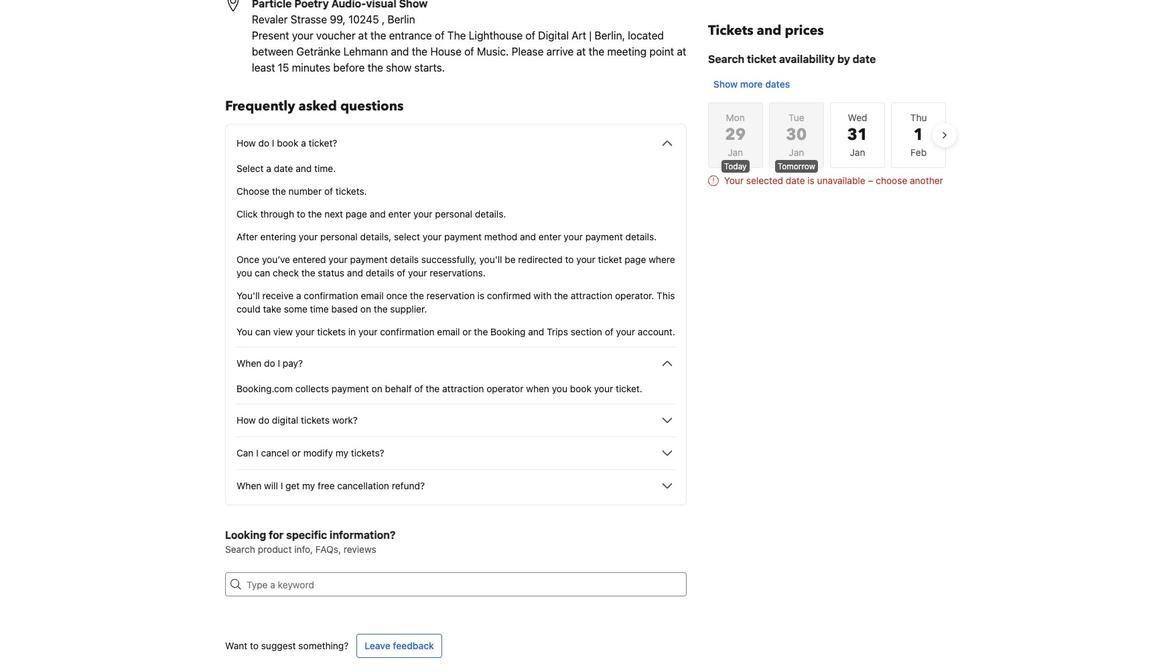 Task type: locate. For each thing, give the bounding box(es) containing it.
you down once
[[237, 267, 252, 279]]

0 vertical spatial do
[[258, 137, 270, 149]]

can down you've
[[255, 267, 270, 279]]

the inside the once you've entered your payment details successfully, you'll be redirected to your ticket page where you can check the status and details of your reservations.
[[301, 267, 315, 279]]

reservation
[[427, 290, 475, 302]]

confirmation up time at the top left of the page
[[304, 290, 358, 302]]

page left where
[[625, 254, 646, 265]]

book up select a date and time. on the top left of page
[[277, 137, 299, 149]]

select a date and time.
[[237, 163, 336, 174]]

1 vertical spatial you
[[552, 383, 568, 395]]

1 vertical spatial how
[[237, 415, 256, 426]]

page inside the once you've entered your payment details successfully, you'll be redirected to your ticket page where you can check the status and details of your reservations.
[[625, 254, 646, 265]]

0 horizontal spatial search
[[225, 544, 255, 556]]

ticket?
[[309, 137, 337, 149]]

1 horizontal spatial ticket
[[747, 53, 777, 65]]

0 vertical spatial my
[[336, 448, 349, 459]]

2 vertical spatial a
[[296, 290, 301, 302]]

choose the number of tickets.
[[237, 186, 367, 197]]

a right select
[[266, 163, 271, 174]]

1 vertical spatial attraction
[[442, 383, 484, 395]]

0 vertical spatial a
[[301, 137, 306, 149]]

can
[[237, 448, 254, 459]]

1 vertical spatial page
[[625, 254, 646, 265]]

1 vertical spatial can
[[255, 326, 271, 338]]

1 vertical spatial date
[[274, 163, 293, 174]]

1 horizontal spatial jan
[[789, 147, 805, 158]]

at down 10245
[[358, 29, 368, 42]]

show more dates
[[714, 78, 790, 90]]

your
[[725, 175, 744, 186]]

get
[[286, 481, 300, 492]]

revaler
[[252, 13, 288, 25]]

jan up today
[[728, 147, 744, 158]]

ticket up show more dates
[[747, 53, 777, 65]]

entered
[[293, 254, 326, 265]]

do inside dropdown button
[[264, 358, 275, 369]]

date down the tomorrow
[[786, 175, 805, 186]]

book
[[277, 137, 299, 149], [570, 383, 592, 395]]

0 horizontal spatial email
[[361, 290, 384, 302]]

0 horizontal spatial personal
[[321, 231, 358, 243]]

to right redirected
[[565, 254, 574, 265]]

my inside when will i get my free cancellation refund? dropdown button
[[302, 481, 315, 492]]

search down looking
[[225, 544, 255, 556]]

when up booking.com
[[237, 358, 262, 369]]

0 horizontal spatial or
[[292, 448, 301, 459]]

attraction inside you'll receive a confirmation email once the reservation is confirmed with the attraction operator. this could take some time based on the supplier.
[[571, 290, 613, 302]]

on
[[361, 304, 371, 315], [372, 383, 383, 395]]

0 horizontal spatial to
[[250, 641, 259, 652]]

jan
[[728, 147, 744, 158], [789, 147, 805, 158], [850, 147, 866, 158]]

on inside you'll receive a confirmation email once the reservation is confirmed with the attraction operator. this could take some time based on the supplier.
[[361, 304, 371, 315]]

3 jan from the left
[[850, 147, 866, 158]]

a left ticket?
[[301, 137, 306, 149]]

attraction
[[571, 290, 613, 302], [442, 383, 484, 395]]

you
[[237, 267, 252, 279], [552, 383, 568, 395]]

1 horizontal spatial you
[[552, 383, 568, 395]]

1 jan from the left
[[728, 147, 744, 158]]

you right when
[[552, 383, 568, 395]]

the left the next
[[308, 208, 322, 220]]

ticket up operator.
[[598, 254, 622, 265]]

1 vertical spatial my
[[302, 481, 315, 492]]

1 vertical spatial a
[[266, 163, 271, 174]]

jan up the tomorrow
[[789, 147, 805, 158]]

do up select
[[258, 137, 270, 149]]

region
[[698, 97, 957, 174]]

0 horizontal spatial my
[[302, 481, 315, 492]]

how do i book a ticket? button
[[237, 135, 676, 151]]

the left booking
[[474, 326, 488, 338]]

do for book
[[258, 137, 270, 149]]

my right "get"
[[302, 481, 315, 492]]

enter
[[389, 208, 411, 220], [539, 231, 562, 243]]

or right cancel
[[292, 448, 301, 459]]

search up show at the right top of the page
[[708, 53, 745, 65]]

when for when will i get my free cancellation refund?
[[237, 481, 262, 492]]

0 vertical spatial details.
[[475, 208, 506, 220]]

receive
[[262, 290, 294, 302]]

book right when
[[570, 383, 592, 395]]

how do digital tickets work?
[[237, 415, 358, 426]]

i right the will
[[281, 481, 283, 492]]

2 vertical spatial do
[[258, 415, 270, 426]]

1 vertical spatial do
[[264, 358, 275, 369]]

and inside the once you've entered your payment details successfully, you'll be redirected to your ticket page where you can check the status and details of your reservations.
[[347, 267, 363, 279]]

1 vertical spatial tickets
[[301, 415, 330, 426]]

0 vertical spatial confirmation
[[304, 290, 358, 302]]

tue
[[789, 112, 805, 123]]

confirmation down the 'supplier.'
[[380, 326, 435, 338]]

is
[[808, 175, 815, 186], [478, 290, 485, 302]]

how do i book a ticket?
[[237, 137, 337, 149]]

at
[[358, 29, 368, 42], [577, 46, 586, 58], [677, 46, 687, 58]]

a up some
[[296, 290, 301, 302]]

1 horizontal spatial attraction
[[571, 290, 613, 302]]

my right modify
[[336, 448, 349, 459]]

jan inside mon 29 jan today
[[728, 147, 744, 158]]

please
[[512, 46, 544, 58]]

of
[[435, 29, 445, 42], [526, 29, 536, 42], [465, 46, 474, 58], [324, 186, 333, 197], [397, 267, 406, 279], [605, 326, 614, 338], [415, 383, 423, 395]]

0 vertical spatial can
[[255, 267, 270, 279]]

next
[[325, 208, 343, 220]]

region containing 29
[[698, 97, 957, 174]]

0 vertical spatial on
[[361, 304, 371, 315]]

1 vertical spatial enter
[[539, 231, 562, 243]]

1 horizontal spatial date
[[786, 175, 805, 186]]

enter up select
[[389, 208, 411, 220]]

enter up redirected
[[539, 231, 562, 243]]

date for select a date and time.
[[274, 163, 293, 174]]

information?
[[330, 530, 396, 542]]

details up once
[[366, 267, 394, 279]]

and
[[757, 21, 782, 40], [391, 46, 409, 58], [296, 163, 312, 174], [370, 208, 386, 220], [520, 231, 536, 243], [347, 267, 363, 279], [528, 326, 545, 338]]

1 horizontal spatial page
[[625, 254, 646, 265]]

1 vertical spatial to
[[565, 254, 574, 265]]

jan down 31
[[850, 147, 866, 158]]

0 vertical spatial how
[[237, 137, 256, 149]]

section
[[571, 326, 603, 338]]

payment up work?
[[332, 383, 369, 395]]

page right the next
[[346, 208, 367, 220]]

operator.
[[615, 290, 654, 302]]

1 vertical spatial ticket
[[598, 254, 622, 265]]

how up select
[[237, 137, 256, 149]]

0 vertical spatial page
[[346, 208, 367, 220]]

29
[[725, 124, 746, 146]]

0 vertical spatial you
[[237, 267, 252, 279]]

2 jan from the left
[[789, 147, 805, 158]]

0 horizontal spatial book
[[277, 137, 299, 149]]

book inside 'dropdown button'
[[277, 137, 299, 149]]

i for book
[[272, 137, 275, 149]]

details. up method
[[475, 208, 506, 220]]

to down choose the number of tickets.
[[297, 208, 306, 220]]

jan inside tue 30 jan tomorrow
[[789, 147, 805, 158]]

on right based
[[361, 304, 371, 315]]

choose
[[237, 186, 270, 197]]

1 when from the top
[[237, 358, 262, 369]]

i for get
[[281, 481, 283, 492]]

1 vertical spatial search
[[225, 544, 255, 556]]

when
[[526, 383, 550, 395]]

the down ,
[[371, 29, 386, 42]]

leave feedback button
[[357, 635, 442, 659]]

collects
[[295, 383, 329, 395]]

attraction down when do i pay? dropdown button
[[442, 383, 484, 395]]

select
[[394, 231, 420, 243]]

how up can
[[237, 415, 256, 426]]

do left 'digital'
[[258, 415, 270, 426]]

1
[[914, 124, 924, 146]]

wed
[[848, 112, 868, 123]]

choose
[[876, 175, 908, 186]]

the up the 'supplier.'
[[410, 290, 424, 302]]

0 horizontal spatial ticket
[[598, 254, 622, 265]]

tickets left work?
[[301, 415, 330, 426]]

i up select a date and time. on the top left of page
[[272, 137, 275, 149]]

house
[[431, 46, 462, 58]]

meeting
[[608, 46, 647, 58]]

email inside you'll receive a confirmation email once the reservation is confirmed with the attraction operator. this could take some time based on the supplier.
[[361, 290, 384, 302]]

2 how from the top
[[237, 415, 256, 426]]

a
[[301, 137, 306, 149], [266, 163, 271, 174], [296, 290, 301, 302]]

do inside 'dropdown button'
[[258, 137, 270, 149]]

on left behalf
[[372, 383, 383, 395]]

music.
[[477, 46, 509, 58]]

of left "the"
[[435, 29, 445, 42]]

0 horizontal spatial jan
[[728, 147, 744, 158]]

lighthouse
[[469, 29, 523, 42]]

details. up where
[[626, 231, 657, 243]]

when left the will
[[237, 481, 262, 492]]

0 horizontal spatial confirmation
[[304, 290, 358, 302]]

0 horizontal spatial you
[[237, 267, 252, 279]]

or down you'll receive a confirmation email once the reservation is confirmed with the attraction operator. this could take some time based on the supplier.
[[463, 326, 472, 338]]

2 vertical spatial date
[[786, 175, 805, 186]]

i inside 'dropdown button'
[[272, 137, 275, 149]]

0 vertical spatial email
[[361, 290, 384, 302]]

the
[[371, 29, 386, 42], [412, 46, 428, 58], [589, 46, 605, 58], [368, 62, 383, 74], [272, 186, 286, 197], [308, 208, 322, 220], [301, 267, 315, 279], [410, 290, 424, 302], [554, 290, 568, 302], [374, 304, 388, 315], [474, 326, 488, 338], [426, 383, 440, 395]]

how for how do i book a ticket?
[[237, 137, 256, 149]]

to
[[297, 208, 306, 220], [565, 254, 574, 265], [250, 641, 259, 652]]

product
[[258, 544, 292, 556]]

date inside how do i book a ticket? element
[[274, 163, 293, 174]]

of up once
[[397, 267, 406, 279]]

1 vertical spatial when
[[237, 481, 262, 492]]

how inside 'dropdown button'
[[237, 137, 256, 149]]

2 horizontal spatial jan
[[850, 147, 866, 158]]

i left the pay?
[[278, 358, 280, 369]]

entrance
[[389, 29, 432, 42]]

through
[[260, 208, 294, 220]]

1 horizontal spatial or
[[463, 326, 472, 338]]

you inside the once you've entered your payment details successfully, you'll be redirected to your ticket page where you can check the status and details of your reservations.
[[237, 267, 252, 279]]

booking.com collects payment on behalf of the attraction operator when you book your ticket.
[[237, 383, 643, 395]]

2 when from the top
[[237, 481, 262, 492]]

confirmation
[[304, 290, 358, 302], [380, 326, 435, 338]]

0 vertical spatial book
[[277, 137, 299, 149]]

tickets.
[[336, 186, 367, 197]]

info,
[[294, 544, 313, 556]]

1 horizontal spatial to
[[297, 208, 306, 220]]

0 horizontal spatial date
[[274, 163, 293, 174]]

another
[[910, 175, 944, 186]]

tickets and prices
[[708, 21, 824, 40]]

can inside the once you've entered your payment details successfully, you'll be redirected to your ticket page where you can check the status and details of your reservations.
[[255, 267, 270, 279]]

tickets left in at the left of the page
[[317, 326, 346, 338]]

do inside dropdown button
[[258, 415, 270, 426]]

the down |
[[589, 46, 605, 58]]

1 horizontal spatial search
[[708, 53, 745, 65]]

want
[[225, 641, 248, 652]]

1 horizontal spatial is
[[808, 175, 815, 186]]

the down when do i pay? dropdown button
[[426, 383, 440, 395]]

your inside revaler strasse 99, 10245 , berlin present your voucher at the entrance of the lighthouse of digital art | berlin, located between getränke lehmann and the house of music.     please arrive at the meeting point at least 15 minutes before the show starts.
[[292, 29, 314, 42]]

i right can
[[256, 448, 259, 459]]

0 horizontal spatial is
[[478, 290, 485, 302]]

and inside revaler strasse 99, 10245 , berlin present your voucher at the entrance of the lighthouse of digital art | berlin, located between getränke lehmann and the house of music.     please arrive at the meeting point at least 15 minutes before the show starts.
[[391, 46, 409, 58]]

and right status
[[347, 267, 363, 279]]

email
[[361, 290, 384, 302], [437, 326, 460, 338]]

1 vertical spatial details.
[[626, 231, 657, 243]]

do left the pay?
[[264, 358, 275, 369]]

2 vertical spatial to
[[250, 641, 259, 652]]

payment up operator.
[[586, 231, 623, 243]]

2 horizontal spatial at
[[677, 46, 687, 58]]

1 vertical spatial is
[[478, 290, 485, 302]]

can i cancel or modify my tickets?
[[237, 448, 385, 459]]

0 vertical spatial tickets
[[317, 326, 346, 338]]

jan for 29
[[728, 147, 744, 158]]

30
[[787, 124, 807, 146]]

0 vertical spatial enter
[[389, 208, 411, 220]]

personal
[[435, 208, 473, 220], [321, 231, 358, 243]]

of left tickets. on the top
[[324, 186, 333, 197]]

payment down details,
[[350, 254, 388, 265]]

booking.com
[[237, 383, 293, 395]]

1 horizontal spatial confirmation
[[380, 326, 435, 338]]

email left once
[[361, 290, 384, 302]]

at down art
[[577, 46, 586, 58]]

feedback
[[393, 641, 434, 652]]

before
[[333, 62, 365, 74]]

1 how from the top
[[237, 137, 256, 149]]

0 vertical spatial or
[[463, 326, 472, 338]]

0 vertical spatial search
[[708, 53, 745, 65]]

1 horizontal spatial email
[[437, 326, 460, 338]]

1 horizontal spatial my
[[336, 448, 349, 459]]

modify
[[303, 448, 333, 459]]

you'll
[[237, 290, 260, 302]]

0 vertical spatial when
[[237, 358, 262, 369]]

how inside dropdown button
[[237, 415, 256, 426]]

or
[[463, 326, 472, 338], [292, 448, 301, 459]]

of right section
[[605, 326, 614, 338]]

and left prices
[[757, 21, 782, 40]]

attraction up section
[[571, 290, 613, 302]]

can right you
[[255, 326, 271, 338]]

revaler strasse 99, 10245 , berlin present your voucher at the entrance of the lighthouse of digital art | berlin, located between getränke lehmann and the house of music.     please arrive at the meeting point at least 15 minutes before the show starts.
[[252, 13, 687, 74]]

date down how do i book a ticket?
[[274, 163, 293, 174]]

something?
[[299, 641, 349, 652]]

berlin
[[388, 13, 415, 25]]

1 vertical spatial personal
[[321, 231, 358, 243]]

1 vertical spatial email
[[437, 326, 460, 338]]

check
[[273, 267, 299, 279]]

method
[[485, 231, 518, 243]]

of up please
[[526, 29, 536, 42]]

1 horizontal spatial book
[[570, 383, 592, 395]]

2 horizontal spatial to
[[565, 254, 574, 265]]

i for pay?
[[278, 358, 280, 369]]

personal up after entering your personal details, select your payment method and enter your payment details. on the top of page
[[435, 208, 473, 220]]

the down entered
[[301, 267, 315, 279]]

the down entrance
[[412, 46, 428, 58]]

is left confirmed
[[478, 290, 485, 302]]

1 vertical spatial or
[[292, 448, 301, 459]]

1 can from the top
[[255, 267, 270, 279]]

how
[[237, 137, 256, 149], [237, 415, 256, 426]]

is down the tomorrow
[[808, 175, 815, 186]]

1 horizontal spatial personal
[[435, 208, 473, 220]]

email down you'll receive a confirmation email once the reservation is confirmed with the attraction operator. this could take some time based on the supplier.
[[437, 326, 460, 338]]

account.
[[638, 326, 676, 338]]

and up show at the left top of page
[[391, 46, 409, 58]]

search inside the looking for specific information? search product info, faqs, reviews
[[225, 544, 255, 556]]

0 horizontal spatial details.
[[475, 208, 506, 220]]

do for pay?
[[264, 358, 275, 369]]

my inside can i cancel or modify my tickets? dropdown button
[[336, 448, 349, 459]]

date right by
[[853, 53, 876, 65]]

to right want
[[250, 641, 259, 652]]

details down select
[[390, 254, 419, 265]]

1 vertical spatial details
[[366, 267, 394, 279]]

at right point
[[677, 46, 687, 58]]

0 vertical spatial date
[[853, 53, 876, 65]]

minutes
[[292, 62, 331, 74]]

you'll receive a confirmation email once the reservation is confirmed with the attraction operator. this could take some time based on the supplier.
[[237, 290, 675, 315]]

0 vertical spatial attraction
[[571, 290, 613, 302]]

personal down the next
[[321, 231, 358, 243]]



Task type: describe. For each thing, give the bounding box(es) containing it.
availability
[[779, 53, 835, 65]]

0 horizontal spatial attraction
[[442, 383, 484, 395]]

0 vertical spatial to
[[297, 208, 306, 220]]

this
[[657, 290, 675, 302]]

status
[[318, 267, 345, 279]]

a inside you'll receive a confirmation email once the reservation is confirmed with the attraction operator. this could take some time based on the supplier.
[[296, 290, 301, 302]]

between
[[252, 46, 294, 58]]

specific
[[286, 530, 327, 542]]

ticket inside the once you've entered your payment details successfully, you'll be redirected to your ticket page where you can check the status and details of your reservations.
[[598, 254, 622, 265]]

tue 30 jan tomorrow
[[778, 112, 816, 172]]

the up through
[[272, 186, 286, 197]]

confirmed
[[487, 290, 531, 302]]

,
[[382, 13, 385, 25]]

leave
[[365, 641, 391, 652]]

mon 29 jan today
[[724, 112, 747, 172]]

1 vertical spatial confirmation
[[380, 326, 435, 338]]

can i cancel or modify my tickets? button
[[237, 446, 676, 462]]

you've
[[262, 254, 290, 265]]

date for your selected date is unavailable – choose another
[[786, 175, 805, 186]]

mon
[[726, 112, 745, 123]]

asked
[[299, 97, 337, 115]]

payment up successfully,
[[444, 231, 482, 243]]

how for how do digital tickets work?
[[237, 415, 256, 426]]

questions
[[340, 97, 404, 115]]

you'll
[[480, 254, 502, 265]]

after
[[237, 231, 258, 243]]

1 horizontal spatial enter
[[539, 231, 562, 243]]

be
[[505, 254, 516, 265]]

by
[[838, 53, 851, 65]]

unavailable
[[818, 175, 866, 186]]

do for tickets
[[258, 415, 270, 426]]

successfully,
[[422, 254, 477, 265]]

for
[[269, 530, 284, 542]]

point
[[650, 46, 674, 58]]

31
[[848, 124, 868, 146]]

payment inside the once you've entered your payment details successfully, you'll be redirected to your ticket page where you can check the status and details of your reservations.
[[350, 254, 388, 265]]

0 vertical spatial details
[[390, 254, 419, 265]]

1 horizontal spatial at
[[577, 46, 586, 58]]

you can view your tickets in your confirmation email or the booking and trips section of your account.
[[237, 326, 676, 338]]

1 horizontal spatial details.
[[626, 231, 657, 243]]

work?
[[332, 415, 358, 426]]

once
[[237, 254, 260, 265]]

looking for specific information? search product info, faqs, reviews
[[225, 530, 396, 556]]

tickets inside how do i book a ticket? element
[[317, 326, 346, 338]]

redirected
[[518, 254, 563, 265]]

15
[[278, 62, 289, 74]]

or inside dropdown button
[[292, 448, 301, 459]]

lehmann
[[344, 46, 388, 58]]

tickets inside dropdown button
[[301, 415, 330, 426]]

the
[[448, 29, 466, 42]]

or inside how do i book a ticket? element
[[463, 326, 472, 338]]

reviews
[[344, 544, 377, 556]]

entering
[[261, 231, 296, 243]]

prices
[[785, 21, 824, 40]]

a inside 'dropdown button'
[[301, 137, 306, 149]]

based
[[332, 304, 358, 315]]

1 vertical spatial on
[[372, 383, 383, 395]]

of inside the once you've entered your payment details successfully, you'll be redirected to your ticket page where you can check the status and details of your reservations.
[[397, 267, 406, 279]]

the down once
[[374, 304, 388, 315]]

and up details,
[[370, 208, 386, 220]]

jan for 30
[[789, 147, 805, 158]]

the right with
[[554, 290, 568, 302]]

0 vertical spatial is
[[808, 175, 815, 186]]

click
[[237, 208, 258, 220]]

where
[[649, 254, 675, 265]]

getränke
[[297, 46, 341, 58]]

and left trips
[[528, 326, 545, 338]]

of right behalf
[[415, 383, 423, 395]]

supplier.
[[390, 304, 427, 315]]

click through to the next page and enter your personal details.
[[237, 208, 506, 220]]

0 vertical spatial personal
[[435, 208, 473, 220]]

refund?
[[392, 481, 425, 492]]

–
[[868, 175, 874, 186]]

you
[[237, 326, 253, 338]]

today
[[724, 162, 747, 172]]

the down lehmann
[[368, 62, 383, 74]]

Type a keyword field
[[241, 573, 687, 597]]

when do i pay?
[[237, 358, 303, 369]]

least
[[252, 62, 275, 74]]

jan inside wed 31 jan
[[850, 147, 866, 158]]

select
[[237, 163, 264, 174]]

when will i get my free cancellation refund?
[[237, 481, 425, 492]]

of down "the"
[[465, 46, 474, 58]]

cancellation
[[337, 481, 389, 492]]

with
[[534, 290, 552, 302]]

more
[[741, 78, 763, 90]]

present
[[252, 29, 289, 42]]

frequently
[[225, 97, 295, 115]]

2 horizontal spatial date
[[853, 53, 876, 65]]

10245
[[349, 13, 379, 25]]

0 horizontal spatial page
[[346, 208, 367, 220]]

0 vertical spatial ticket
[[747, 53, 777, 65]]

once
[[386, 290, 408, 302]]

voucher
[[316, 29, 356, 42]]

and left time.
[[296, 163, 312, 174]]

tickets?
[[351, 448, 385, 459]]

in
[[348, 326, 356, 338]]

looking
[[225, 530, 266, 542]]

will
[[264, 481, 278, 492]]

|
[[589, 29, 592, 42]]

want to suggest something?
[[225, 641, 349, 652]]

view
[[273, 326, 293, 338]]

time
[[310, 304, 329, 315]]

faqs,
[[316, 544, 341, 556]]

show
[[714, 78, 738, 90]]

0 horizontal spatial enter
[[389, 208, 411, 220]]

frequently asked questions
[[225, 97, 404, 115]]

is inside you'll receive a confirmation email once the reservation is confirmed with the attraction operator. this could take some time based on the supplier.
[[478, 290, 485, 302]]

2 can from the top
[[255, 326, 271, 338]]

arrive
[[547, 46, 574, 58]]

digital
[[538, 29, 569, 42]]

after entering your personal details, select your payment method and enter your payment details.
[[237, 231, 657, 243]]

1 vertical spatial book
[[570, 383, 592, 395]]

operator
[[487, 383, 524, 395]]

when for when do i pay?
[[237, 358, 262, 369]]

free
[[318, 481, 335, 492]]

selected
[[747, 175, 784, 186]]

take
[[263, 304, 281, 315]]

time.
[[314, 163, 336, 174]]

confirmation inside you'll receive a confirmation email once the reservation is confirmed with the attraction operator. this could take some time based on the supplier.
[[304, 290, 358, 302]]

99,
[[330, 13, 346, 25]]

how do i book a ticket? element
[[237, 151, 676, 339]]

to inside the once you've entered your payment details successfully, you'll be redirected to your ticket page where you can check the status and details of your reservations.
[[565, 254, 574, 265]]

0 horizontal spatial at
[[358, 29, 368, 42]]

tomorrow
[[778, 162, 816, 172]]

digital
[[272, 415, 298, 426]]

details,
[[360, 231, 392, 243]]

and up redirected
[[520, 231, 536, 243]]



Task type: vqa. For each thing, say whether or not it's contained in the screenshot.
When for When will I get my free cancellation refund?
yes



